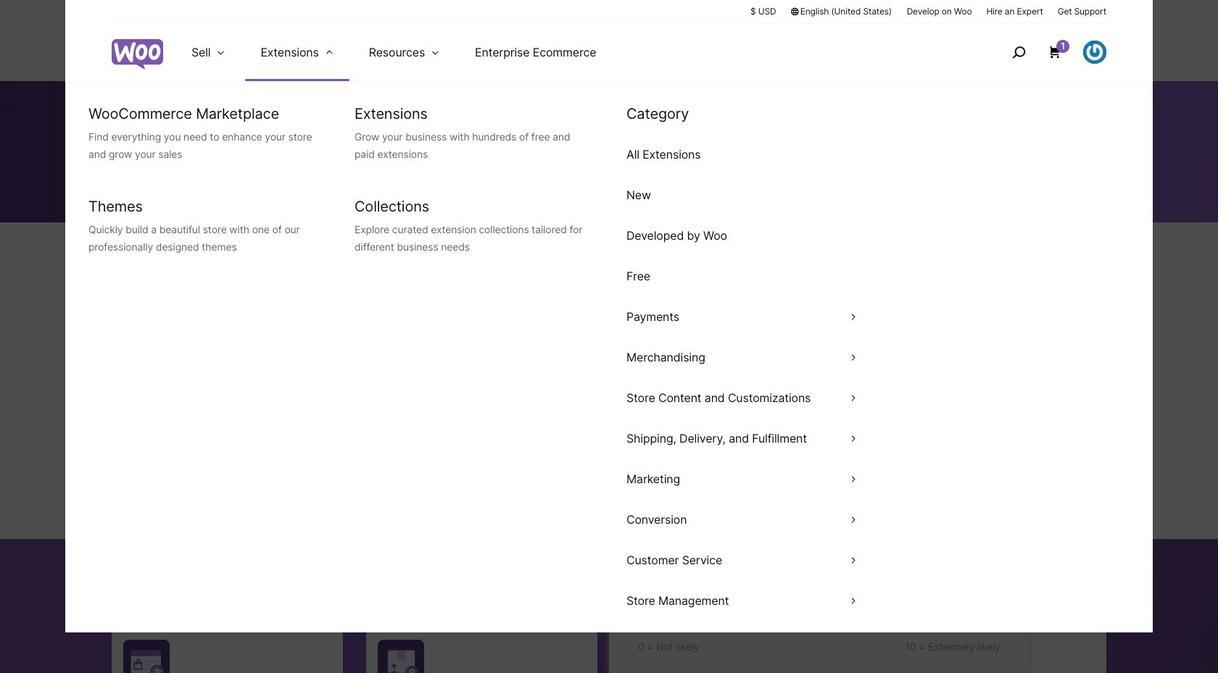 Task type: vqa. For each thing, say whether or not it's contained in the screenshot.
English
no



Task type: describe. For each thing, give the bounding box(es) containing it.
open account menu image
[[1084, 41, 1107, 64]]

service navigation menu element
[[981, 29, 1107, 76]]

search image
[[1007, 41, 1031, 64]]



